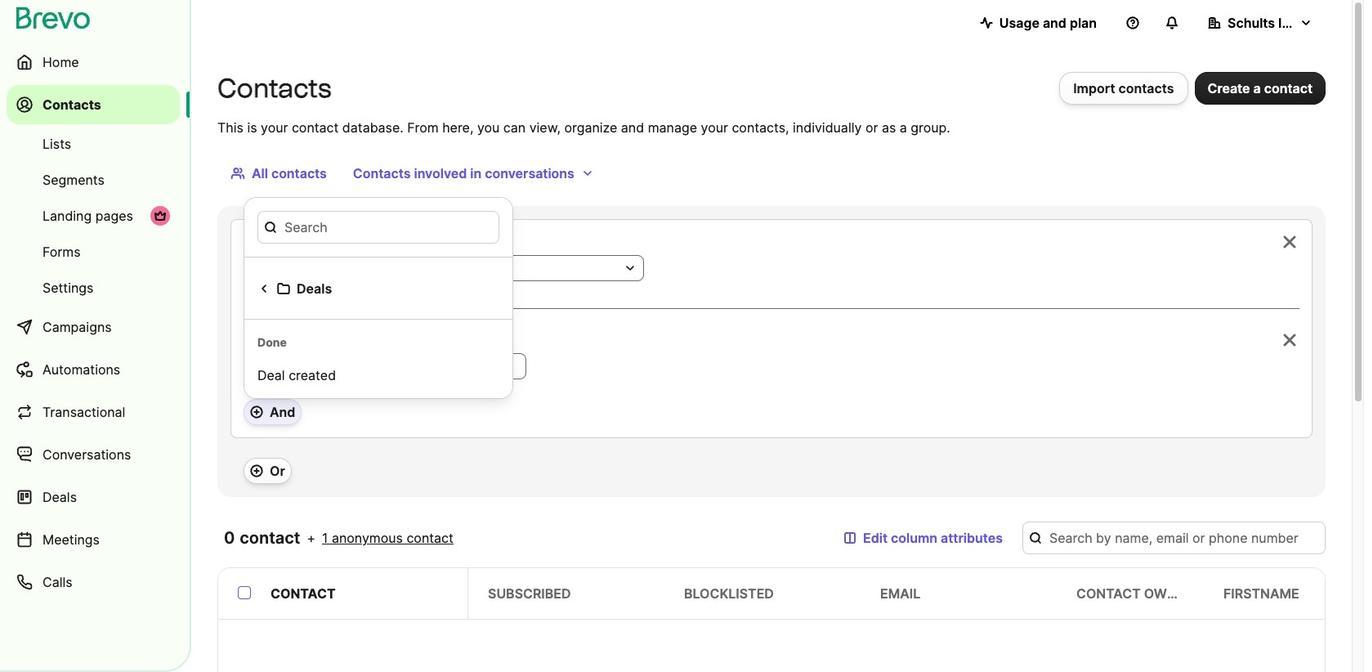Task type: describe. For each thing, give the bounding box(es) containing it.
conversations link
[[7, 435, 180, 474]]

landing pages
[[43, 208, 133, 224]]

is equal to button
[[245, 357, 361, 376]]

done
[[258, 335, 287, 349]]

here,
[[442, 119, 474, 136]]

0
[[224, 528, 236, 548]]

campaigns link
[[7, 307, 180, 347]]

automations link
[[7, 350, 180, 389]]

deal created
[[258, 367, 336, 384]]

or button
[[244, 458, 292, 484]]

edit column attributes button
[[831, 522, 1016, 554]]

create a contact button
[[1195, 72, 1326, 105]]

can
[[504, 119, 526, 136]]

segments
[[43, 172, 105, 188]]

database.
[[343, 119, 404, 136]]

campaigns
[[43, 319, 112, 335]]

meetings
[[43, 532, 100, 548]]

all
[[252, 165, 268, 182]]

1
[[322, 530, 328, 546]]

deals link
[[7, 478, 180, 517]]

inc
[[1279, 15, 1298, 31]]

import contacts
[[1074, 80, 1175, 96]]

transactional link
[[7, 393, 180, 432]]

or
[[866, 119, 879, 136]]

create
[[1208, 80, 1251, 96]]

Search by name, email or phone number search field
[[1023, 522, 1326, 554]]

or
[[270, 463, 285, 479]]

blocklisted
[[684, 585, 774, 602]]

and inside button
[[270, 404, 296, 420]]

0 contact + 1 anonymous contact
[[224, 528, 454, 548]]

email
[[881, 585, 921, 602]]

is equal to
[[271, 358, 334, 375]]

subscribed
[[488, 585, 571, 602]]

contacts for import contacts
[[1119, 80, 1175, 96]]

0 horizontal spatial and
[[244, 299, 268, 316]]

settings
[[43, 280, 94, 296]]

of
[[299, 234, 312, 250]]

is
[[271, 358, 281, 375]]

0 vertical spatial deals
[[297, 280, 332, 297]]

automations
[[43, 361, 120, 378]]

manage
[[648, 119, 698, 136]]

home link
[[7, 43, 180, 82]]

contact owner
[[1077, 585, 1194, 602]]

edit
[[864, 530, 888, 546]]

2 your from the left
[[701, 119, 729, 136]]

contact for contact owner
[[1077, 585, 1141, 602]]

segments link
[[7, 164, 180, 196]]

contacts inside button
[[353, 165, 411, 182]]

in
[[470, 165, 482, 182]]

1 vertical spatial deals
[[43, 489, 77, 505]]

schults inc button
[[1196, 7, 1326, 39]]

settings link
[[7, 271, 180, 304]]

conversations
[[485, 165, 575, 182]]

organize
[[565, 119, 618, 136]]

attributes
[[941, 530, 1003, 546]]

create a contact
[[1208, 80, 1313, 96]]

transactional
[[43, 404, 125, 420]]

involved
[[414, 165, 467, 182]]

1 anonymous contact link
[[322, 528, 454, 548]]

member
[[244, 234, 296, 250]]

usage and plan
[[1000, 15, 1097, 31]]

this
[[218, 119, 244, 136]]

contact for contact
[[271, 585, 336, 602]]

list
[[326, 234, 345, 250]]

contact inside 0 contact + 1 anonymous contact
[[407, 530, 454, 546]]

edit column attributes
[[864, 530, 1003, 546]]

created
[[289, 367, 336, 384]]

as
[[882, 119, 896, 136]]

1 vertical spatial a
[[900, 119, 908, 136]]

0 horizontal spatial contacts
[[43, 96, 101, 113]]

import contacts button
[[1060, 72, 1189, 105]]

Search search field
[[258, 211, 500, 244]]

anonymous
[[332, 530, 403, 546]]

group.
[[911, 119, 951, 136]]

and button
[[244, 399, 302, 425]]

firstname
[[1224, 585, 1300, 602]]

contacts link
[[7, 85, 180, 124]]

1 your from the left
[[261, 119, 288, 136]]



Task type: locate. For each thing, give the bounding box(es) containing it.
all contacts
[[252, 165, 327, 182]]

is
[[247, 119, 257, 136]]

0 vertical spatial and
[[1043, 15, 1067, 31]]

1 horizontal spatial and
[[1043, 15, 1067, 31]]

and
[[1043, 15, 1067, 31], [621, 119, 645, 136]]

1 horizontal spatial a
[[900, 119, 908, 136]]

1 contact from the left
[[271, 585, 336, 602]]

a right of
[[316, 234, 323, 250]]

2 horizontal spatial a
[[1254, 80, 1262, 96]]

a
[[1254, 80, 1262, 96], [900, 119, 908, 136], [316, 234, 323, 250]]

contacts up the is
[[218, 73, 332, 104]]

calls link
[[7, 563, 180, 602]]

pages
[[95, 208, 133, 224]]

list box containing deals
[[244, 197, 514, 399]]

member of a list
[[244, 234, 345, 250]]

0 horizontal spatial contacts
[[271, 165, 327, 182]]

0 vertical spatial a
[[1254, 80, 1262, 96]]

plan
[[1070, 15, 1097, 31]]

contacts involved in conversations
[[353, 165, 575, 182]]

contacts right all on the left of page
[[271, 165, 327, 182]]

a right as at the top right of the page
[[900, 119, 908, 136]]

and up the email at the left of the page
[[244, 299, 268, 316]]

email
[[244, 332, 278, 348]]

view,
[[530, 119, 561, 136]]

deals down of
[[297, 280, 332, 297]]

1 vertical spatial and
[[270, 404, 296, 420]]

None text field
[[367, 358, 520, 375]]

contacts
[[218, 73, 332, 104], [43, 96, 101, 113], [353, 165, 411, 182]]

left___rvooi image
[[154, 209, 167, 222]]

deal
[[258, 367, 285, 384]]

contacts,
[[732, 119, 790, 136]]

deals
[[297, 280, 332, 297], [43, 489, 77, 505]]

deals up meetings at the left of page
[[43, 489, 77, 505]]

a right create
[[1254, 80, 1262, 96]]

contacts for all contacts
[[271, 165, 327, 182]]

calls
[[43, 574, 72, 590]]

1 horizontal spatial your
[[701, 119, 729, 136]]

list box
[[244, 197, 514, 399]]

2 contact from the left
[[1077, 585, 1141, 602]]

None field
[[459, 258, 612, 278]]

contact right create
[[1265, 80, 1313, 96]]

0 horizontal spatial contact
[[271, 585, 336, 602]]

1 horizontal spatial contacts
[[218, 73, 332, 104]]

equal
[[285, 358, 318, 375]]

contacts down the database.
[[353, 165, 411, 182]]

home
[[43, 54, 79, 70]]

contact down +
[[271, 585, 336, 602]]

conversations
[[43, 446, 131, 463]]

lists
[[43, 136, 71, 152]]

and down deal
[[270, 404, 296, 420]]

your right the is
[[261, 119, 288, 136]]

0 vertical spatial and
[[244, 299, 268, 316]]

0 horizontal spatial deals
[[43, 489, 77, 505]]

landing
[[43, 208, 92, 224]]

your
[[261, 119, 288, 136], [701, 119, 729, 136]]

0 vertical spatial contacts
[[1119, 80, 1175, 96]]

+
[[307, 530, 316, 546]]

contact right anonymous
[[407, 530, 454, 546]]

1 horizontal spatial and
[[270, 404, 296, 420]]

you
[[477, 119, 500, 136]]

forms link
[[7, 236, 180, 268]]

2 vertical spatial a
[[316, 234, 323, 250]]

1 vertical spatial contacts
[[271, 165, 327, 182]]

your right manage
[[701, 119, 729, 136]]

contact right 0
[[240, 528, 300, 548]]

1 horizontal spatial deals
[[297, 280, 332, 297]]

and inside button
[[1043, 15, 1067, 31]]

individually
[[793, 119, 862, 136]]

to
[[322, 358, 334, 375]]

usage
[[1000, 15, 1040, 31]]

lists link
[[7, 128, 180, 160]]

contact left owner
[[1077, 585, 1141, 602]]

0 horizontal spatial and
[[621, 119, 645, 136]]

usage and plan button
[[967, 7, 1110, 39]]

meetings link
[[7, 520, 180, 559]]

import
[[1074, 80, 1116, 96]]

from
[[407, 119, 439, 136]]

contact
[[271, 585, 336, 602], [1077, 585, 1141, 602]]

and left manage
[[621, 119, 645, 136]]

a inside button
[[1254, 80, 1262, 96]]

forms
[[43, 244, 81, 260]]

owner
[[1145, 585, 1194, 602]]

2 horizontal spatial contacts
[[353, 165, 411, 182]]

and left plan
[[1043, 15, 1067, 31]]

1 vertical spatial and
[[621, 119, 645, 136]]

email (address)
[[244, 332, 342, 348]]

contacts up lists
[[43, 96, 101, 113]]

contacts
[[1119, 80, 1175, 96], [271, 165, 327, 182]]

schults
[[1228, 15, 1276, 31]]

landing pages link
[[7, 200, 180, 232]]

contact
[[1265, 80, 1313, 96], [292, 119, 339, 136], [240, 528, 300, 548], [407, 530, 454, 546]]

contacts involved in conversations button
[[340, 157, 607, 190]]

contact up all contacts
[[292, 119, 339, 136]]

column
[[891, 530, 938, 546]]

0 horizontal spatial your
[[261, 119, 288, 136]]

and
[[244, 299, 268, 316], [270, 404, 296, 420]]

(address)
[[281, 332, 342, 348]]

1 horizontal spatial contact
[[1077, 585, 1141, 602]]

contacts right import
[[1119, 80, 1175, 96]]

contact inside create a contact button
[[1265, 80, 1313, 96]]

1 horizontal spatial contacts
[[1119, 80, 1175, 96]]

0 horizontal spatial a
[[316, 234, 323, 250]]

this is your contact database. from here, you can view, organize and manage your contacts, individually or as a group.
[[218, 119, 951, 136]]

schults inc
[[1228, 15, 1298, 31]]



Task type: vqa. For each thing, say whether or not it's contained in the screenshot.
landing pages
yes



